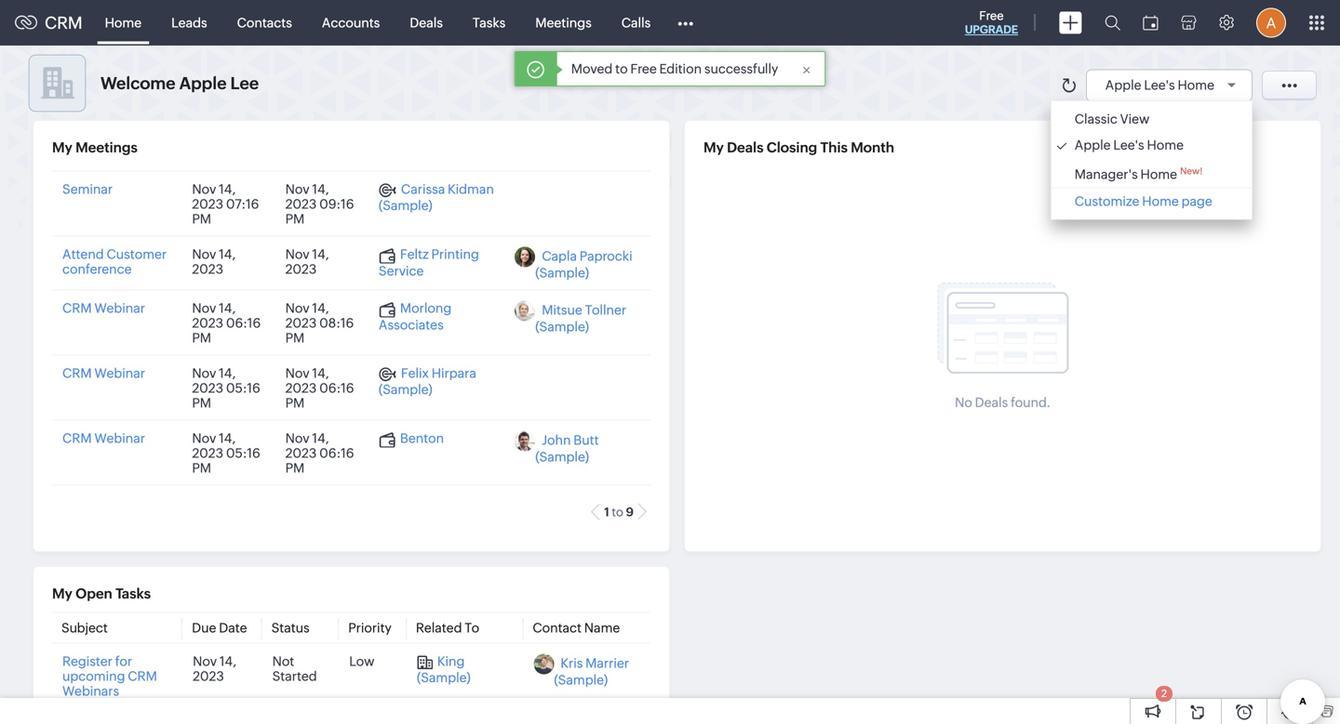 Task type: locate. For each thing, give the bounding box(es) containing it.
0 vertical spatial webinar
[[94, 301, 145, 316]]

page
[[1182, 194, 1212, 209]]

3 webinar from the top
[[94, 431, 145, 446]]

1
[[604, 506, 609, 520]]

upgrade
[[965, 23, 1018, 36]]

nov inside nov 14, 2023 09:16 pm
[[285, 182, 310, 197]]

0 vertical spatial meetings
[[535, 15, 592, 30]]

2 vertical spatial webinar
[[94, 431, 145, 446]]

register
[[62, 655, 112, 670]]

king
[[437, 655, 465, 670]]

14, inside nov 14, 2023 08:16 pm
[[312, 301, 329, 316]]

meetings up moved
[[535, 15, 592, 30]]

deals left closing
[[727, 140, 764, 156]]

carissa kidman (sample)
[[379, 182, 494, 213]]

due date
[[192, 621, 247, 636]]

home inside manager's home new!
[[1140, 167, 1177, 182]]

lee
[[230, 74, 259, 93]]

05:16
[[226, 381, 260, 396], [226, 446, 260, 461]]

nov 14, 2023 05:16 pm for benton
[[192, 431, 260, 476]]

1 horizontal spatial free
[[979, 9, 1004, 23]]

marrier
[[586, 657, 629, 671]]

(sample) down carissa
[[379, 198, 432, 213]]

2 vertical spatial crm webinar
[[62, 431, 145, 446]]

0 vertical spatial nov 14, 2023 05:16 pm
[[192, 366, 260, 411]]

0 vertical spatial crm webinar
[[62, 301, 145, 316]]

(sample) inside capla paprocki (sample)
[[535, 266, 589, 281]]

nov 14, 2023 down nov 14, 2023 07:16 pm
[[192, 247, 236, 277]]

priority
[[348, 621, 392, 636]]

(sample) for felix
[[379, 382, 432, 397]]

contact name link
[[533, 621, 620, 636]]

classic view link
[[1056, 112, 1247, 127]]

1 vertical spatial nov 14, 2023 06:16 pm
[[285, 366, 354, 411]]

no deals found.
[[955, 396, 1051, 410]]

apple down classic
[[1075, 138, 1111, 153]]

to right moved
[[615, 61, 628, 76]]

2023 inside nov 14, 2023 07:16 pm
[[192, 197, 223, 212]]

14,
[[219, 182, 236, 197], [312, 182, 329, 197], [219, 247, 236, 262], [312, 247, 329, 262], [219, 301, 236, 316], [312, 301, 329, 316], [219, 366, 236, 381], [312, 366, 329, 381], [219, 431, 236, 446], [312, 431, 329, 446], [220, 655, 236, 670]]

1 horizontal spatial meetings
[[535, 15, 592, 30]]

crm webinar
[[62, 301, 145, 316], [62, 366, 145, 381], [62, 431, 145, 446]]

2 vertical spatial crm webinar link
[[62, 431, 145, 446]]

associates
[[379, 318, 444, 333]]

0 horizontal spatial free
[[630, 61, 657, 76]]

tasks right deals link
[[473, 15, 506, 30]]

paprocki
[[580, 249, 632, 264]]

crm webinar link
[[62, 301, 145, 316], [62, 366, 145, 381], [62, 431, 145, 446]]

(sample) inside 'carissa kidman (sample)'
[[379, 198, 432, 213]]

profile image
[[1256, 8, 1286, 38]]

1 vertical spatial apple lee's home link
[[1056, 138, 1247, 153]]

webinar for felix
[[94, 366, 145, 381]]

apple lee's home link
[[1105, 78, 1242, 93], [1056, 138, 1247, 153]]

seminar
[[62, 182, 113, 197]]

my left closing
[[704, 140, 724, 156]]

(sample) for capla
[[535, 266, 589, 281]]

no
[[955, 396, 972, 410]]

0 vertical spatial 05:16
[[226, 381, 260, 396]]

meetings link
[[520, 0, 606, 45]]

0 vertical spatial to
[[615, 61, 628, 76]]

view
[[1120, 112, 1150, 127]]

meetings
[[535, 15, 592, 30], [75, 140, 138, 156]]

contacts link
[[222, 0, 307, 45]]

to for 1
[[612, 506, 623, 520]]

register for upcoming crm webinars link
[[62, 655, 157, 699]]

create menu image
[[1059, 12, 1082, 34]]

2023
[[192, 197, 223, 212], [285, 197, 317, 212], [192, 262, 223, 277], [285, 262, 317, 277], [192, 316, 223, 331], [285, 316, 317, 331], [192, 381, 223, 396], [285, 381, 317, 396], [192, 446, 223, 461], [285, 446, 317, 461], [193, 670, 224, 684]]

my up the seminar
[[52, 140, 72, 156]]

1 vertical spatial deals
[[727, 140, 764, 156]]

(sample) inside 'kris marrier (sample)'
[[554, 673, 608, 688]]

apple lee's home link down classic view link
[[1056, 138, 1247, 153]]

webinars
[[62, 684, 119, 699]]

home down manager's home new!
[[1142, 194, 1179, 209]]

(sample) inside john butt (sample)
[[535, 450, 589, 465]]

manager's
[[1075, 167, 1138, 182]]

nov 14, 2023
[[192, 247, 236, 277], [285, 247, 329, 277], [193, 655, 236, 684]]

carissa kidman (sample) link
[[379, 182, 494, 213]]

apple lee's home
[[1105, 78, 1214, 93], [1075, 138, 1184, 153]]

home
[[105, 15, 142, 30], [1178, 78, 1214, 93], [1147, 138, 1184, 153], [1140, 167, 1177, 182], [1142, 194, 1179, 209]]

apple up classic view
[[1105, 78, 1141, 93]]

(sample) down felix
[[379, 382, 432, 397]]

crm for morlong associates
[[62, 301, 92, 316]]

1 05:16 from the top
[[226, 381, 260, 396]]

1 to 9
[[604, 506, 634, 520]]

2 webinar from the top
[[94, 366, 145, 381]]

apple
[[179, 74, 227, 93], [1105, 78, 1141, 93], [1075, 138, 1111, 153]]

(sample) inside mitsue tollner (sample)
[[535, 320, 589, 335]]

1 vertical spatial tasks
[[115, 586, 151, 603]]

kidman
[[448, 182, 494, 197]]

my open tasks
[[52, 586, 151, 603]]

free left edition
[[630, 61, 657, 76]]

free upgrade
[[965, 9, 1018, 36]]

home link
[[90, 0, 156, 45]]

feltz
[[400, 247, 429, 262]]

1 crm webinar from the top
[[62, 301, 145, 316]]

1 vertical spatial meetings
[[75, 140, 138, 156]]

2 vertical spatial deals
[[975, 396, 1008, 410]]

nov 14, 2023 05:16 pm
[[192, 366, 260, 411], [192, 431, 260, 476]]

1 vertical spatial apple lee's home
[[1075, 138, 1184, 153]]

1 vertical spatial 05:16
[[226, 446, 260, 461]]

my for my meetings
[[52, 140, 72, 156]]

lee's
[[1144, 78, 1175, 93], [1113, 138, 1144, 153]]

9
[[626, 506, 634, 520]]

deals right no
[[975, 396, 1008, 410]]

0 vertical spatial apple lee's home link
[[1105, 78, 1242, 93]]

my deals closing this month
[[704, 140, 894, 156]]

search image
[[1105, 15, 1120, 31]]

accounts
[[322, 15, 380, 30]]

1 webinar from the top
[[94, 301, 145, 316]]

0 vertical spatial free
[[979, 9, 1004, 23]]

apple lee's home for top apple lee's home link
[[1105, 78, 1214, 93]]

2 horizontal spatial deals
[[975, 396, 1008, 410]]

0 vertical spatial apple lee's home
[[1105, 78, 1214, 93]]

1 vertical spatial nov 14, 2023 05:16 pm
[[192, 431, 260, 476]]

deals link
[[395, 0, 458, 45]]

apple lee's home down 'view' on the top
[[1075, 138, 1184, 153]]

contacts
[[237, 15, 292, 30]]

leads
[[171, 15, 207, 30]]

pm
[[192, 212, 211, 227], [285, 212, 305, 227], [192, 331, 211, 346], [285, 331, 305, 346], [192, 396, 211, 411], [285, 396, 305, 411], [192, 461, 211, 476], [285, 461, 305, 476]]

apple lee's home for apple lee's home link to the bottom
[[1075, 138, 1184, 153]]

0 horizontal spatial meetings
[[75, 140, 138, 156]]

05:16 for benton
[[226, 446, 260, 461]]

lee's down 'view' on the top
[[1113, 138, 1144, 153]]

1 vertical spatial 06:16
[[319, 381, 354, 396]]

nov 14, 2023 down due date link
[[193, 655, 236, 684]]

to right 1 in the left of the page
[[612, 506, 623, 520]]

1 vertical spatial crm webinar
[[62, 366, 145, 381]]

low
[[349, 655, 375, 670]]

date
[[219, 621, 247, 636]]

search element
[[1093, 0, 1132, 46]]

for
[[115, 655, 132, 670]]

crm webinar link for felix
[[62, 366, 145, 381]]

nov 14, 2023 06:16 pm for benton
[[285, 431, 354, 476]]

06:16 left benton link
[[319, 446, 354, 461]]

1 horizontal spatial tasks
[[473, 15, 506, 30]]

felix hirpara (sample) link
[[379, 366, 476, 397]]

2 crm webinar from the top
[[62, 366, 145, 381]]

successfully
[[704, 61, 778, 76]]

home up customize home page link
[[1140, 167, 1177, 182]]

1 vertical spatial to
[[612, 506, 623, 520]]

06:16 for felix hirpara (sample)
[[319, 381, 354, 396]]

nov
[[192, 182, 216, 197], [285, 182, 310, 197], [192, 247, 216, 262], [285, 247, 310, 262], [192, 301, 216, 316], [285, 301, 310, 316], [192, 366, 216, 381], [285, 366, 310, 381], [192, 431, 216, 446], [285, 431, 310, 446], [193, 655, 217, 670]]

customize home page link
[[1056, 194, 1247, 209]]

meetings up seminar link
[[75, 140, 138, 156]]

1 vertical spatial webinar
[[94, 366, 145, 381]]

related to link
[[416, 621, 479, 636]]

conference
[[62, 262, 132, 277]]

seminar link
[[62, 182, 113, 197]]

my
[[52, 140, 72, 156], [704, 140, 724, 156], [52, 586, 72, 603]]

deals left 'tasks' link
[[410, 15, 443, 30]]

nov 14, 2023 06:16 pm
[[192, 301, 261, 346], [285, 366, 354, 411], [285, 431, 354, 476]]

0 vertical spatial deals
[[410, 15, 443, 30]]

webinar
[[94, 301, 145, 316], [94, 366, 145, 381], [94, 431, 145, 446]]

(sample) down kris
[[554, 673, 608, 688]]

1 horizontal spatial deals
[[727, 140, 764, 156]]

profile element
[[1245, 0, 1297, 45]]

kris marrier (sample)
[[554, 657, 629, 688]]

0 vertical spatial crm webinar link
[[62, 301, 145, 316]]

crm for felix hirpara (sample)
[[62, 366, 92, 381]]

printing
[[431, 247, 479, 262]]

kris
[[561, 657, 583, 671]]

(sample) inside felix hirpara (sample)
[[379, 382, 432, 397]]

accounts link
[[307, 0, 395, 45]]

(sample) down capla
[[535, 266, 589, 281]]

to for moved
[[615, 61, 628, 76]]

0 horizontal spatial tasks
[[115, 586, 151, 603]]

0 vertical spatial lee's
[[1144, 78, 1175, 93]]

classic view
[[1075, 112, 1150, 127]]

register for upcoming crm webinars
[[62, 655, 157, 699]]

1 crm webinar link from the top
[[62, 301, 145, 316]]

05:16 for felix hirpara (sample)
[[226, 381, 260, 396]]

free up upgrade
[[979, 9, 1004, 23]]

carissa
[[401, 182, 445, 197]]

0 horizontal spatial deals
[[410, 15, 443, 30]]

2 05:16 from the top
[[226, 446, 260, 461]]

2 vertical spatial nov 14, 2023 06:16 pm
[[285, 431, 354, 476]]

to
[[615, 61, 628, 76], [612, 506, 623, 520]]

(sample) down mitsue
[[535, 320, 589, 335]]

new!
[[1180, 166, 1203, 176]]

2 vertical spatial 06:16
[[319, 446, 354, 461]]

my left open
[[52, 586, 72, 603]]

(sample) down john
[[535, 450, 589, 465]]

(sample) down king
[[417, 671, 471, 686]]

(sample) for john
[[535, 450, 589, 465]]

my for my deals closing this month
[[704, 140, 724, 156]]

3 crm webinar from the top
[[62, 431, 145, 446]]

lee's up classic view link
[[1144, 78, 1175, 93]]

apple lee's home up classic view link
[[1105, 78, 1214, 93]]

1 vertical spatial crm webinar link
[[62, 366, 145, 381]]

found.
[[1011, 396, 1051, 410]]

apple lee's home link up classic view link
[[1105, 78, 1242, 93]]

2 nov 14, 2023 05:16 pm from the top
[[192, 431, 260, 476]]

calendar image
[[1143, 15, 1159, 30]]

1 vertical spatial lee's
[[1113, 138, 1144, 153]]

hirpara
[[432, 366, 476, 381]]

pm inside nov 14, 2023 07:16 pm
[[192, 212, 211, 227]]

tasks right open
[[115, 586, 151, 603]]

06:16 down 08:16
[[319, 381, 354, 396]]

1 nov 14, 2023 05:16 pm from the top
[[192, 366, 260, 411]]

2 crm webinar link from the top
[[62, 366, 145, 381]]

king (sample)
[[417, 655, 471, 686]]

06:16
[[226, 316, 261, 331], [319, 381, 354, 396], [319, 446, 354, 461]]

crm webinar link for morlong
[[62, 301, 145, 316]]

apple left lee
[[179, 74, 227, 93]]

0 vertical spatial tasks
[[473, 15, 506, 30]]

06:16 left nov 14, 2023 08:16 pm in the top left of the page
[[226, 316, 261, 331]]



Task type: describe. For each thing, give the bounding box(es) containing it.
welcome apple lee
[[101, 74, 259, 93]]

open
[[75, 586, 112, 603]]

my for my open tasks
[[52, 586, 72, 603]]

crm webinar for felix
[[62, 366, 145, 381]]

home down classic view link
[[1147, 138, 1184, 153]]

moved
[[571, 61, 613, 76]]

nov 14, 2023 for nov
[[192, 247, 236, 277]]

customize
[[1075, 194, 1139, 209]]

pm inside nov 14, 2023 08:16 pm
[[285, 331, 305, 346]]

capla paprocki (sample)
[[535, 249, 632, 281]]

webinar for morlong
[[94, 301, 145, 316]]

capla paprocki (sample) link
[[535, 249, 632, 281]]

calls
[[621, 15, 651, 30]]

free inside free upgrade
[[979, 9, 1004, 23]]

priority link
[[348, 621, 392, 636]]

09:16
[[319, 197, 354, 212]]

attend customer conference
[[62, 247, 167, 277]]

related
[[416, 621, 462, 636]]

benton link
[[379, 431, 444, 448]]

capla
[[542, 249, 577, 264]]

john butt (sample) link
[[535, 433, 599, 465]]

mitsue tollner (sample) link
[[535, 303, 626, 335]]

pm inside nov 14, 2023 09:16 pm
[[285, 212, 305, 227]]

nov 14, 2023 08:16 pm
[[285, 301, 354, 346]]

started
[[272, 670, 317, 684]]

subject link
[[61, 621, 108, 636]]

mitsue tollner (sample)
[[535, 303, 626, 335]]

moved to free edition successfully
[[571, 61, 778, 76]]

not started
[[272, 655, 317, 684]]

status
[[271, 621, 310, 636]]

lee's for top apple lee's home link
[[1144, 78, 1175, 93]]

14, inside nov 14, 2023 09:16 pm
[[312, 182, 329, 197]]

not
[[272, 655, 294, 670]]

benton
[[400, 431, 444, 446]]

my meetings
[[52, 140, 138, 156]]

attend customer conference link
[[62, 247, 167, 277]]

status link
[[271, 621, 310, 636]]

john butt (sample)
[[535, 433, 599, 465]]

nov 14, 2023 05:16 pm for felix hirpara (sample)
[[192, 366, 260, 411]]

contact name
[[533, 621, 620, 636]]

king (sample) link
[[417, 655, 471, 686]]

nov 14, 2023 09:16 pm
[[285, 182, 354, 227]]

felix hirpara (sample)
[[379, 366, 476, 397]]

feltz printing service
[[379, 247, 479, 279]]

kris marrier (sample) link
[[554, 657, 629, 688]]

0 vertical spatial nov 14, 2023 06:16 pm
[[192, 301, 261, 346]]

(sample) for kris
[[554, 673, 608, 688]]

2023 inside nov 14, 2023 09:16 pm
[[285, 197, 317, 212]]

2
[[1161, 689, 1167, 700]]

nov 14, 2023 down nov 14, 2023 09:16 pm
[[285, 247, 329, 277]]

home up welcome on the top
[[105, 15, 142, 30]]

3 crm webinar link from the top
[[62, 431, 145, 446]]

due
[[192, 621, 216, 636]]

leads link
[[156, 0, 222, 45]]

0 vertical spatial 06:16
[[226, 316, 261, 331]]

closing
[[767, 140, 817, 156]]

john
[[542, 433, 571, 448]]

nov 14, 2023 06:16 pm for felix hirpara (sample)
[[285, 366, 354, 411]]

(sample) for mitsue
[[535, 320, 589, 335]]

crm link
[[15, 13, 82, 32]]

deals for my deals closing this month
[[727, 140, 764, 156]]

morlong associates
[[379, 301, 452, 333]]

crm for benton
[[62, 431, 92, 446]]

related to
[[416, 621, 479, 636]]

name
[[584, 621, 620, 636]]

morlong
[[400, 301, 452, 316]]

to
[[465, 621, 479, 636]]

lee's for apple lee's home link to the bottom
[[1113, 138, 1144, 153]]

2023 inside nov 14, 2023 08:16 pm
[[285, 316, 317, 331]]

1 vertical spatial free
[[630, 61, 657, 76]]

service
[[379, 264, 424, 279]]

deals for no deals found.
[[975, 396, 1008, 410]]

nov inside nov 14, 2023 08:16 pm
[[285, 301, 310, 316]]

edition
[[659, 61, 702, 76]]

14, inside nov 14, 2023 07:16 pm
[[219, 182, 236, 197]]

this
[[820, 140, 848, 156]]

manager's home new!
[[1075, 166, 1203, 182]]

subject
[[61, 621, 108, 636]]

nov 14, 2023 for not
[[193, 655, 236, 684]]

upcoming
[[62, 670, 125, 684]]

classic
[[1075, 112, 1118, 127]]

felix
[[401, 366, 429, 381]]

crm webinar for morlong
[[62, 301, 145, 316]]

Other Modules field
[[666, 8, 706, 38]]

home up classic view link
[[1178, 78, 1214, 93]]

tasks inside 'tasks' link
[[473, 15, 506, 30]]

tasks link
[[458, 0, 520, 45]]

attend
[[62, 247, 104, 262]]

crm inside register for upcoming crm webinars
[[128, 670, 157, 684]]

morlong associates link
[[379, 301, 452, 333]]

(sample) for carissa
[[379, 198, 432, 213]]

nov inside nov 14, 2023 07:16 pm
[[192, 182, 216, 197]]

06:16 for benton
[[319, 446, 354, 461]]

welcome
[[101, 74, 176, 93]]

tollner
[[585, 303, 626, 318]]

create menu element
[[1048, 0, 1093, 45]]

08:16
[[319, 316, 354, 331]]



Task type: vqa. For each thing, say whether or not it's contained in the screenshot.
logo
no



